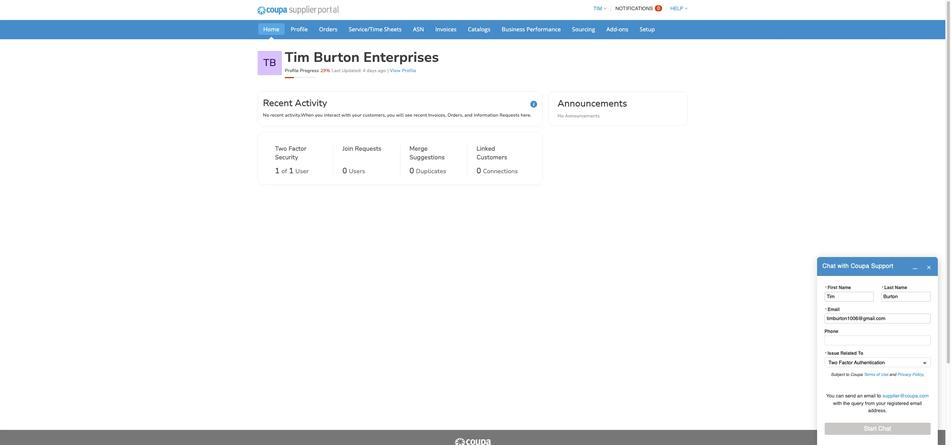 Task type: vqa. For each thing, say whether or not it's contained in the screenshot.
Name associated with Last Name
yes



Task type: locate. For each thing, give the bounding box(es) containing it.
0 left "users"
[[343, 166, 347, 176]]

0 users
[[343, 166, 366, 176]]

0 down the customers
[[477, 166, 482, 176]]

1 horizontal spatial coupa supplier portal image
[[454, 438, 492, 445]]

chat with coupa support
[[823, 263, 894, 270]]

1 horizontal spatial last
[[885, 285, 894, 290]]

profile right home "link"
[[291, 25, 308, 33]]

name for last name
[[896, 285, 908, 290]]

1 horizontal spatial your
[[877, 401, 887, 406]]

email
[[865, 393, 877, 399], [911, 401, 923, 406]]

tim
[[594, 6, 603, 11], [285, 48, 310, 67]]

* left first
[[826, 285, 828, 290]]

add-ons link
[[602, 23, 634, 35]]

invoices link
[[431, 23, 462, 35]]

merge
[[410, 145, 428, 153]]

* left issue at the bottom
[[826, 351, 828, 356]]

two factor security
[[275, 145, 307, 162]]

of left use
[[877, 372, 881, 377]]

orders,
[[448, 112, 464, 118]]

1 horizontal spatial to
[[878, 393, 882, 399]]

you right when
[[315, 112, 323, 118]]

can
[[837, 393, 845, 399]]

1 you from the left
[[315, 112, 323, 118]]

0 horizontal spatial of
[[282, 167, 287, 176]]

1 horizontal spatial requests
[[500, 112, 520, 118]]

invoices
[[436, 25, 457, 33]]

0 horizontal spatial your
[[352, 112, 362, 118]]

of inside chat with coupa support dialog
[[877, 372, 881, 377]]

0 horizontal spatial recent
[[271, 112, 284, 118]]

1 horizontal spatial recent
[[414, 112, 427, 118]]

0 horizontal spatial tim
[[285, 48, 310, 67]]

business
[[502, 25, 526, 33]]

your up address.
[[877, 401, 887, 406]]

recent right the see
[[414, 112, 427, 118]]

coupa left 'terms'
[[851, 372, 864, 377]]

0 vertical spatial to
[[847, 372, 850, 377]]

last down support
[[885, 285, 894, 290]]

0 vertical spatial coupa
[[852, 263, 870, 270]]

you left will
[[387, 112, 395, 118]]

1 horizontal spatial 1
[[289, 166, 294, 176]]

None button
[[825, 423, 931, 435]]

0 horizontal spatial 1
[[275, 166, 280, 176]]

2 you from the left
[[387, 112, 395, 118]]

0 for 0 connections
[[477, 166, 482, 176]]

Select Issue text field
[[825, 358, 931, 368]]

no down recent
[[263, 112, 269, 118]]

1 vertical spatial coupa
[[851, 372, 864, 377]]

requests left the here.
[[500, 112, 520, 118]]

your
[[352, 112, 362, 118], [877, 401, 887, 406]]

0 vertical spatial last
[[332, 68, 341, 74]]

profile
[[291, 25, 308, 33], [285, 68, 299, 74], [402, 68, 417, 74]]

join requests link
[[343, 145, 382, 164]]

1 horizontal spatial you
[[387, 112, 395, 118]]

coupa supplier portal image
[[252, 1, 344, 20], [454, 438, 492, 445]]

1 vertical spatial tim
[[285, 48, 310, 67]]

activity.
[[285, 112, 301, 118]]

tim up progress
[[285, 48, 310, 67]]

1 vertical spatial of
[[877, 372, 881, 377]]

and right use
[[890, 372, 897, 377]]

0 inside notifications 0
[[658, 5, 661, 11]]

0 horizontal spatial email
[[865, 393, 877, 399]]

1 left user
[[289, 166, 294, 176]]

text default image
[[913, 264, 918, 269], [927, 265, 932, 270]]

2 vertical spatial with
[[834, 401, 843, 406]]

no
[[263, 112, 269, 118], [558, 113, 564, 119]]

coupa for support
[[852, 263, 870, 270]]

privacy
[[898, 372, 912, 377]]

join
[[343, 145, 354, 153]]

ons
[[619, 25, 629, 33]]

None field
[[825, 358, 931, 368]]

tim link
[[591, 6, 607, 11]]

with right chat
[[838, 263, 850, 270]]

to
[[847, 372, 850, 377], [878, 393, 882, 399]]

navigation containing notifications 0
[[591, 1, 688, 16]]

1 vertical spatial last
[[885, 285, 894, 290]]

no right the here.
[[558, 113, 564, 119]]

profile link
[[286, 23, 313, 35]]

0 vertical spatial of
[[282, 167, 287, 176]]

recent
[[263, 97, 293, 109]]

requests right join
[[355, 145, 382, 153]]

navigation
[[591, 1, 688, 16]]

with
[[342, 112, 351, 118], [838, 263, 850, 270], [834, 401, 843, 406]]

performance
[[527, 25, 561, 33]]

you can send an email to supplier@coupa.com with the query from your registered email address.
[[827, 393, 930, 414]]

and right orders,
[[465, 112, 473, 118]]

0 horizontal spatial last
[[332, 68, 341, 74]]

last
[[332, 68, 341, 74], [885, 285, 894, 290]]

will
[[396, 112, 404, 118]]

of down security
[[282, 167, 287, 176]]

chat with coupa support dialog
[[818, 257, 939, 445]]

2 1 from the left
[[289, 166, 294, 176]]

duplicates
[[416, 167, 447, 176]]

announcements
[[558, 97, 628, 110], [565, 113, 600, 119]]

use
[[882, 372, 889, 377]]

0 for 0 users
[[343, 166, 347, 176]]

* inside * first name
[[826, 285, 828, 290]]

and
[[465, 112, 473, 118], [890, 372, 897, 377]]

0 for 0 duplicates
[[410, 166, 414, 176]]

with right interact
[[342, 112, 351, 118]]

last right 29% at the left top of the page
[[332, 68, 341, 74]]

recent activity
[[263, 97, 327, 109]]

.
[[924, 372, 925, 377]]

invoices,
[[429, 112, 447, 118]]

0 connections
[[477, 166, 518, 176]]

0 horizontal spatial no
[[263, 112, 269, 118]]

0 horizontal spatial and
[[465, 112, 473, 118]]

* down support
[[883, 285, 885, 290]]

your left customers,
[[352, 112, 362, 118]]

1 horizontal spatial name
[[896, 285, 908, 290]]

* left email
[[826, 307, 828, 312]]

from
[[866, 401, 876, 406]]

tim up sourcing at the top
[[594, 6, 603, 11]]

0 vertical spatial announcements
[[558, 97, 628, 110]]

none field inside chat with coupa support dialog
[[825, 358, 931, 368]]

two
[[275, 145, 287, 153]]

1 horizontal spatial text default image
[[927, 265, 932, 270]]

4
[[363, 68, 366, 74]]

* inside the * email
[[826, 307, 828, 312]]

of inside 1 of 1 user
[[282, 167, 287, 176]]

email down supplier@coupa.com link
[[911, 401, 923, 406]]

service/time sheets
[[349, 25, 402, 33]]

0 vertical spatial email
[[865, 393, 877, 399]]

profile left progress
[[285, 68, 299, 74]]

*
[[826, 285, 828, 290], [883, 285, 885, 290], [826, 307, 828, 312], [826, 351, 828, 356]]

coupa
[[852, 263, 870, 270], [851, 372, 864, 377]]

1 horizontal spatial email
[[911, 401, 923, 406]]

0 vertical spatial and
[[465, 112, 473, 118]]

0 horizontal spatial coupa supplier portal image
[[252, 1, 344, 20]]

1 horizontal spatial tim
[[594, 6, 603, 11]]

two factor security link
[[275, 145, 324, 164]]

0
[[658, 5, 661, 11], [343, 166, 347, 176], [410, 166, 414, 176], [477, 166, 482, 176]]

terms of use link
[[865, 372, 889, 377]]

1 vertical spatial and
[[890, 372, 897, 377]]

1 horizontal spatial of
[[877, 372, 881, 377]]

email up 'from'
[[865, 393, 877, 399]]

merge suggestions link
[[410, 145, 459, 164]]

service/time sheets link
[[344, 23, 407, 35]]

to right subject
[[847, 372, 850, 377]]

tim for tim burton enterprises profile progress 29% last updated: 4 days ago | view profile
[[285, 48, 310, 67]]

1 name from the left
[[839, 285, 852, 290]]

none button inside chat with coupa support dialog
[[825, 423, 931, 435]]

0 horizontal spatial you
[[315, 112, 323, 118]]

1 down security
[[275, 166, 280, 176]]

0 left help
[[658, 5, 661, 11]]

0 vertical spatial coupa supplier portal image
[[252, 1, 344, 20]]

* inside * last name
[[883, 285, 885, 290]]

1 vertical spatial your
[[877, 401, 887, 406]]

0 horizontal spatial requests
[[355, 145, 382, 153]]

None text field
[[825, 292, 875, 302], [825, 314, 931, 324], [825, 292, 875, 302], [825, 314, 931, 324]]

None text field
[[882, 292, 931, 302]]

* inside * issue related to
[[826, 351, 828, 356]]

your inside you can send an email to supplier@coupa.com with the query from your registered email address.
[[877, 401, 887, 406]]

linked customers
[[477, 145, 508, 162]]

1 horizontal spatial no
[[558, 113, 564, 119]]

additional information image
[[531, 101, 538, 108]]

with down can
[[834, 401, 843, 406]]

name
[[839, 285, 852, 290], [896, 285, 908, 290]]

recent
[[271, 112, 284, 118], [414, 112, 427, 118]]

0 horizontal spatial name
[[839, 285, 852, 290]]

0 vertical spatial tim
[[594, 6, 603, 11]]

1 vertical spatial to
[[878, 393, 882, 399]]

requests
[[500, 112, 520, 118], [355, 145, 382, 153]]

1 vertical spatial coupa supplier portal image
[[454, 438, 492, 445]]

recent down recent
[[271, 112, 284, 118]]

to up address.
[[878, 393, 882, 399]]

1 horizontal spatial and
[[890, 372, 897, 377]]

1 vertical spatial requests
[[355, 145, 382, 153]]

tim inside tim burton enterprises profile progress 29% last updated: 4 days ago | view profile
[[285, 48, 310, 67]]

none text field inside chat with coupa support dialog
[[882, 292, 931, 302]]

coupa left support
[[852, 263, 870, 270]]

1 vertical spatial announcements
[[565, 113, 600, 119]]

0 left duplicates
[[410, 166, 414, 176]]

2 name from the left
[[896, 285, 908, 290]]

sourcing link
[[568, 23, 601, 35]]

coupa for terms
[[851, 372, 864, 377]]



Task type: describe. For each thing, give the bounding box(es) containing it.
* first name
[[826, 285, 852, 290]]

to
[[859, 351, 864, 356]]

join requests
[[343, 145, 382, 153]]

last inside tim burton enterprises profile progress 29% last updated: 4 days ago | view profile
[[332, 68, 341, 74]]

add-ons
[[607, 25, 629, 33]]

address.
[[869, 408, 888, 414]]

policy
[[913, 372, 924, 377]]

profile right view
[[402, 68, 417, 74]]

0 duplicates
[[410, 166, 447, 176]]

issue
[[828, 351, 840, 356]]

business performance link
[[497, 23, 566, 35]]

requests inside join requests link
[[355, 145, 382, 153]]

with inside you can send an email to supplier@coupa.com with the query from your registered email address.
[[834, 401, 843, 406]]

connections
[[483, 167, 518, 176]]

security
[[275, 153, 298, 162]]

|
[[388, 68, 389, 74]]

you
[[827, 393, 835, 399]]

setup
[[640, 25, 656, 33]]

the
[[844, 401, 851, 406]]

suggestions
[[410, 153, 445, 162]]

terms
[[865, 372, 876, 377]]

view
[[390, 68, 401, 74]]

subject
[[832, 372, 845, 377]]

here.
[[521, 112, 532, 118]]

Phone telephone field
[[825, 336, 931, 346]]

* email
[[826, 307, 841, 312]]

phone
[[825, 329, 839, 334]]

orders link
[[314, 23, 343, 35]]

29%
[[321, 68, 330, 74]]

help
[[671, 6, 684, 11]]

* for first
[[826, 285, 828, 290]]

0 vertical spatial your
[[352, 112, 362, 118]]

privacy policy link
[[898, 372, 924, 377]]

announcements no announcements
[[558, 97, 628, 119]]

when
[[301, 112, 314, 118]]

business performance
[[502, 25, 561, 33]]

linked
[[477, 145, 496, 153]]

add-
[[607, 25, 619, 33]]

registered
[[888, 401, 910, 406]]

view profile link
[[390, 68, 417, 74]]

ago
[[378, 68, 386, 74]]

linked customers link
[[477, 145, 526, 164]]

asn link
[[408, 23, 429, 35]]

catalogs
[[468, 25, 491, 33]]

name for first name
[[839, 285, 852, 290]]

* for last
[[883, 285, 885, 290]]

sourcing
[[573, 25, 596, 33]]

no inside announcements no announcements
[[558, 113, 564, 119]]

query
[[852, 401, 864, 406]]

catalogs link
[[463, 23, 496, 35]]

0 vertical spatial with
[[342, 112, 351, 118]]

home
[[264, 25, 280, 33]]

tim burton enterprises profile progress 29% last updated: 4 days ago | view profile
[[285, 48, 439, 74]]

last inside chat with coupa support dialog
[[885, 285, 894, 290]]

an
[[858, 393, 863, 399]]

0 horizontal spatial text default image
[[913, 264, 918, 269]]

notifications
[[616, 6, 654, 11]]

supplier@coupa.com
[[883, 393, 930, 399]]

see
[[405, 112, 413, 118]]

1 of 1 user
[[275, 166, 309, 176]]

information
[[474, 112, 499, 118]]

burton
[[314, 48, 360, 67]]

progress
[[300, 68, 319, 74]]

and inside chat with coupa support dialog
[[890, 372, 897, 377]]

customers,
[[363, 112, 386, 118]]

1 vertical spatial with
[[838, 263, 850, 270]]

setup link
[[635, 23, 660, 35]]

0 vertical spatial requests
[[500, 112, 520, 118]]

* for issue
[[826, 351, 828, 356]]

email
[[828, 307, 841, 312]]

profile inside profile link
[[291, 25, 308, 33]]

orders
[[319, 25, 338, 33]]

tb image
[[258, 51, 282, 75]]

sheets
[[384, 25, 402, 33]]

to inside you can send an email to supplier@coupa.com with the query from your registered email address.
[[878, 393, 882, 399]]

home link
[[259, 23, 285, 35]]

asn
[[413, 25, 424, 33]]

tim for tim
[[594, 6, 603, 11]]

announcements inside announcements no announcements
[[565, 113, 600, 119]]

* last name
[[883, 285, 908, 290]]

merge suggestions
[[410, 145, 445, 162]]

0 horizontal spatial to
[[847, 372, 850, 377]]

1 recent from the left
[[271, 112, 284, 118]]

* issue related to
[[826, 351, 864, 356]]

1 vertical spatial email
[[911, 401, 923, 406]]

users
[[349, 167, 366, 176]]

help link
[[668, 6, 688, 11]]

updated:
[[342, 68, 362, 74]]

no recent activity. when you interact with your customers, you will see recent invoices, orders, and information requests here.
[[263, 112, 532, 118]]

factor
[[289, 145, 307, 153]]

2 recent from the left
[[414, 112, 427, 118]]

supplier@coupa.com link
[[883, 393, 930, 399]]

customers
[[477, 153, 508, 162]]

notifications 0
[[616, 5, 661, 11]]

1 1 from the left
[[275, 166, 280, 176]]

enterprises
[[364, 48, 439, 67]]

* for email
[[826, 307, 828, 312]]

days
[[367, 68, 377, 74]]

send
[[846, 393, 857, 399]]

chat
[[823, 263, 837, 270]]

tb
[[264, 56, 276, 69]]

activity
[[295, 97, 327, 109]]



